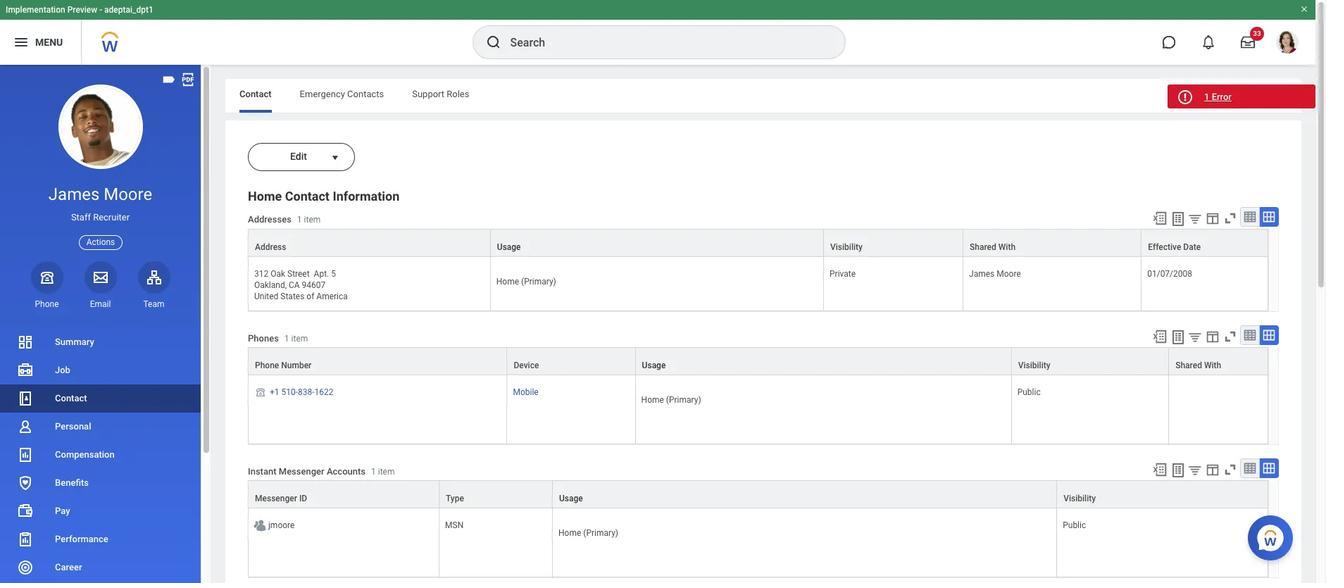 Task type: locate. For each thing, give the bounding box(es) containing it.
james moore element
[[969, 266, 1021, 279]]

phone up summary
[[35, 299, 59, 309]]

0 horizontal spatial james moore
[[48, 185, 152, 204]]

0 vertical spatial james moore
[[48, 185, 152, 204]]

device
[[514, 361, 539, 371]]

click to view/edit grid preferences image for accounts
[[1205, 462, 1220, 478]]

export to excel image left select to filter grid data image
[[1152, 462, 1168, 478]]

exclamation image
[[1179, 92, 1190, 103]]

messenger up jmoore element
[[255, 494, 297, 504]]

1 vertical spatial export to worksheets image
[[1170, 462, 1187, 479]]

phone
[[35, 299, 59, 309], [255, 361, 279, 371]]

2 horizontal spatial home (primary)
[[641, 395, 701, 405]]

1 vertical spatial select to filter grid data image
[[1187, 330, 1203, 345]]

0 vertical spatial home (primary)
[[496, 277, 556, 287]]

phone up +1
[[255, 361, 279, 371]]

public element
[[1017, 385, 1041, 397], [1063, 518, 1086, 531]]

0 vertical spatial export to worksheets image
[[1170, 329, 1187, 346]]

fullscreen image
[[1223, 211, 1238, 226], [1223, 462, 1238, 478]]

moore inside navigation pane region
[[104, 185, 152, 204]]

1 vertical spatial phone
[[255, 361, 279, 371]]

messenger up id
[[279, 466, 324, 476]]

personal link
[[0, 413, 201, 441]]

home (primary) element for item
[[641, 393, 701, 405]]

click to view/edit grid preferences image right select to filter grid data image
[[1205, 462, 1220, 478]]

item
[[304, 215, 321, 225], [291, 334, 308, 343], [378, 467, 395, 476]]

click to view/edit grid preferences image
[[1205, 329, 1220, 345], [1205, 462, 1220, 478]]

select to filter grid data image for addresses
[[1187, 211, 1203, 226]]

shared with for the left shared with popup button
[[970, 242, 1016, 252]]

moore inside james moore element
[[997, 269, 1021, 279]]

item inside addresses 1 item
[[304, 215, 321, 225]]

1 right phones
[[284, 334, 289, 343]]

contact
[[239, 89, 272, 99], [285, 189, 330, 204], [55, 393, 87, 404]]

public
[[1017, 388, 1041, 397], [1063, 521, 1086, 531]]

with for the bottom shared with popup button
[[1204, 361, 1221, 371]]

0 horizontal spatial usage
[[497, 242, 521, 252]]

visibility for item
[[1018, 361, 1050, 371]]

33
[[1253, 30, 1261, 37]]

0 vertical spatial expand table image
[[1262, 210, 1276, 224]]

tab list containing contact
[[225, 79, 1301, 113]]

fullscreen image
[[1223, 329, 1238, 345]]

usage button for item
[[636, 348, 1011, 375]]

0 vertical spatial phone
[[35, 299, 59, 309]]

states
[[281, 292, 305, 302]]

838-
[[298, 388, 314, 397]]

2 vertical spatial usage
[[559, 494, 583, 504]]

team link
[[138, 261, 170, 310]]

contact left emergency
[[239, 89, 272, 99]]

0 vertical spatial messenger
[[279, 466, 324, 476]]

0 vertical spatial item
[[304, 215, 321, 225]]

2 vertical spatial contact
[[55, 393, 87, 404]]

phone james moore element
[[31, 298, 63, 310]]

messenger
[[279, 466, 324, 476], [255, 494, 297, 504]]

street
[[287, 269, 310, 279]]

device button
[[507, 348, 635, 375]]

0 horizontal spatial public element
[[1017, 385, 1041, 397]]

0 horizontal spatial shared
[[970, 242, 996, 252]]

1 vertical spatial home (primary)
[[641, 395, 701, 405]]

table image right click to view/edit grid preferences image
[[1243, 210, 1257, 224]]

list
[[0, 328, 201, 583]]

select to filter grid data image right export to worksheets image on the top right of page
[[1187, 211, 1203, 226]]

1
[[1204, 92, 1209, 102], [297, 215, 302, 225], [284, 334, 289, 343], [371, 467, 376, 476]]

0 vertical spatial toolbar
[[1146, 207, 1279, 229]]

1 export to excel image from the top
[[1152, 211, 1168, 226]]

0 horizontal spatial contact
[[55, 393, 87, 404]]

1 horizontal spatial (primary)
[[583, 528, 618, 538]]

0 vertical spatial click to view/edit grid preferences image
[[1205, 329, 1220, 345]]

1 vertical spatial james moore
[[969, 269, 1021, 279]]

contact link
[[0, 385, 201, 413]]

mobile link
[[513, 385, 539, 397]]

pay link
[[0, 497, 201, 525]]

2 vertical spatial usage button
[[553, 481, 1057, 508]]

expand table image for item
[[1262, 210, 1276, 224]]

export to worksheets image left select to filter grid data image
[[1170, 462, 1187, 479]]

item right accounts
[[378, 467, 395, 476]]

contact up addresses 1 item
[[285, 189, 330, 204]]

1 horizontal spatial visibility
[[1018, 361, 1050, 371]]

messenger id
[[255, 494, 307, 504]]

usage
[[497, 242, 521, 252], [642, 361, 666, 371], [559, 494, 583, 504]]

msn element
[[445, 518, 464, 531]]

shared with for the bottom shared with popup button
[[1176, 361, 1221, 371]]

1 vertical spatial home (primary) element
[[641, 393, 701, 405]]

1 vertical spatial expand table image
[[1262, 461, 1276, 476]]

apt.
[[314, 269, 329, 279]]

0 vertical spatial with
[[998, 242, 1016, 252]]

0 vertical spatial public
[[1017, 388, 1041, 397]]

caret down image
[[327, 152, 344, 163]]

career link
[[0, 554, 201, 582]]

2 vertical spatial item
[[378, 467, 395, 476]]

row
[[248, 229, 1268, 257], [248, 257, 1268, 311], [248, 347, 1268, 376], [248, 376, 1268, 445], [248, 481, 1268, 509], [248, 509, 1268, 578]]

1 vertical spatial shared
[[1176, 361, 1202, 371]]

performance link
[[0, 525, 201, 554]]

1 inside 1 error button
[[1204, 92, 1209, 102]]

1 horizontal spatial public
[[1063, 521, 1086, 531]]

2 row from the top
[[248, 257, 1268, 311]]

instant messenger accounts 1 item
[[248, 466, 395, 476]]

id
[[299, 494, 307, 504]]

row containing messenger id
[[248, 481, 1268, 509]]

oak
[[271, 269, 285, 279]]

0 vertical spatial fullscreen image
[[1223, 211, 1238, 226]]

visibility button
[[824, 230, 963, 256], [1012, 348, 1168, 375], [1057, 481, 1268, 508]]

shared with button
[[963, 230, 1141, 256], [1169, 348, 1268, 375]]

0 vertical spatial visibility
[[830, 242, 863, 252]]

toolbar
[[1146, 207, 1279, 229], [1146, 326, 1279, 347], [1146, 459, 1279, 481]]

profile logan mcneil image
[[1276, 31, 1299, 56]]

effective date button
[[1142, 230, 1268, 256]]

0 horizontal spatial phone image
[[37, 269, 57, 286]]

contact up personal
[[55, 393, 87, 404]]

(primary) for accounts
[[583, 528, 618, 538]]

expand table image
[[1262, 210, 1276, 224], [1262, 461, 1276, 476]]

personal image
[[17, 418, 34, 435]]

shared
[[970, 242, 996, 252], [1176, 361, 1202, 371]]

1 table image from the top
[[1243, 210, 1257, 224]]

1 row from the top
[[248, 229, 1268, 257]]

1 vertical spatial contact
[[285, 189, 330, 204]]

1 vertical spatial usage
[[642, 361, 666, 371]]

2 vertical spatial visibility button
[[1057, 481, 1268, 508]]

messenger id button
[[249, 481, 439, 508]]

performance image
[[17, 531, 34, 548]]

usage button
[[491, 230, 823, 256], [636, 348, 1011, 375], [553, 481, 1057, 508]]

1 inside the "instant messenger accounts 1 item"
[[371, 467, 376, 476]]

1 horizontal spatial phone
[[255, 361, 279, 371]]

1 vertical spatial fullscreen image
[[1223, 462, 1238, 478]]

address button
[[249, 230, 490, 256]]

3 row from the top
[[248, 347, 1268, 376]]

export to excel image for item
[[1152, 211, 1168, 226]]

fullscreen image right select to filter grid data image
[[1223, 462, 1238, 478]]

0 horizontal spatial shared with button
[[963, 230, 1141, 256]]

select to filter grid data image right export to excel icon
[[1187, 330, 1203, 345]]

0 horizontal spatial moore
[[104, 185, 152, 204]]

fullscreen image right click to view/edit grid preferences image
[[1223, 211, 1238, 226]]

public for accounts
[[1063, 521, 1086, 531]]

1 expand table image from the top
[[1262, 210, 1276, 224]]

with
[[998, 242, 1016, 252], [1204, 361, 1221, 371]]

pay
[[55, 506, 70, 516]]

phones 1 item
[[248, 333, 308, 343]]

export to excel image
[[1152, 211, 1168, 226], [1152, 462, 1168, 478]]

public for item
[[1017, 388, 1041, 397]]

0 horizontal spatial james
[[48, 185, 99, 204]]

phone image
[[37, 269, 57, 286], [254, 387, 267, 398]]

0 vertical spatial export to excel image
[[1152, 211, 1168, 226]]

1 horizontal spatial with
[[1204, 361, 1221, 371]]

moore
[[104, 185, 152, 204], [997, 269, 1021, 279]]

0 vertical spatial home (primary) element
[[496, 274, 556, 287]]

2 vertical spatial toolbar
[[1146, 459, 1279, 481]]

1 horizontal spatial public element
[[1063, 518, 1086, 531]]

2 horizontal spatial (primary)
[[666, 395, 701, 405]]

1 left error at right
[[1204, 92, 1209, 102]]

1 horizontal spatial james moore
[[969, 269, 1021, 279]]

0 vertical spatial select to filter grid data image
[[1187, 211, 1203, 226]]

export to worksheets image
[[1170, 329, 1187, 346], [1170, 462, 1187, 479]]

2 horizontal spatial visibility
[[1064, 494, 1096, 504]]

2 horizontal spatial usage
[[642, 361, 666, 371]]

1 horizontal spatial home (primary)
[[558, 528, 618, 538]]

2 vertical spatial visibility
[[1064, 494, 1096, 504]]

phone inside navigation pane region
[[35, 299, 59, 309]]

1 vertical spatial public element
[[1063, 518, 1086, 531]]

team james moore element
[[138, 298, 170, 310]]

export to excel image left export to worksheets image on the top right of page
[[1152, 211, 1168, 226]]

shared with button down fullscreen icon
[[1169, 348, 1268, 375]]

james inside row
[[969, 269, 995, 279]]

type
[[446, 494, 464, 504]]

shared with
[[970, 242, 1016, 252], [1176, 361, 1221, 371]]

2 expand table image from the top
[[1262, 461, 1276, 476]]

benefits link
[[0, 469, 201, 497]]

jmoore element
[[268, 518, 295, 531]]

4 row from the top
[[248, 376, 1268, 445]]

home (primary) element
[[496, 274, 556, 287], [641, 393, 701, 405], [558, 526, 618, 538]]

item inside the "instant messenger accounts 1 item"
[[378, 467, 395, 476]]

phone image up phone james moore element
[[37, 269, 57, 286]]

home
[[248, 189, 282, 204], [496, 277, 519, 287], [641, 395, 664, 405], [558, 528, 581, 538]]

public element for accounts
[[1063, 518, 1086, 531]]

1 vertical spatial visibility
[[1018, 361, 1050, 371]]

contact inside tab list
[[239, 89, 272, 99]]

2 export to excel image from the top
[[1152, 462, 1168, 478]]

2 vertical spatial home (primary)
[[558, 528, 618, 538]]

1 vertical spatial toolbar
[[1146, 326, 1279, 347]]

expand table image for accounts
[[1262, 461, 1276, 476]]

private element
[[830, 266, 856, 279]]

0 vertical spatial shared with
[[970, 242, 1016, 252]]

1 horizontal spatial shared with button
[[1169, 348, 1268, 375]]

menu button
[[0, 20, 81, 65]]

menu banner
[[0, 0, 1316, 65]]

0 vertical spatial james
[[48, 185, 99, 204]]

james
[[48, 185, 99, 204], [969, 269, 995, 279]]

cell
[[1169, 376, 1268, 445]]

export to excel image for accounts
[[1152, 462, 1168, 478]]

1 vertical spatial click to view/edit grid preferences image
[[1205, 462, 1220, 478]]

phone image left +1
[[254, 387, 267, 398]]

fullscreen image for accounts
[[1223, 462, 1238, 478]]

job image
[[17, 362, 34, 379]]

export to worksheets image right export to excel icon
[[1170, 329, 1187, 346]]

item down the home contact information
[[304, 215, 321, 225]]

table image right select to filter grid data image
[[1243, 461, 1257, 476]]

benefits image
[[17, 475, 34, 492]]

table image
[[1243, 210, 1257, 224], [1243, 461, 1257, 476]]

tab list
[[225, 79, 1301, 113]]

select to filter grid data image
[[1187, 211, 1203, 226], [1187, 330, 1203, 345]]

1 horizontal spatial james
[[969, 269, 995, 279]]

(primary)
[[521, 277, 556, 287], [666, 395, 701, 405], [583, 528, 618, 538]]

click to view/edit grid preferences image left fullscreen icon
[[1205, 329, 1220, 345]]

1 vertical spatial item
[[291, 334, 308, 343]]

1 vertical spatial usage button
[[636, 348, 1011, 375]]

0 vertical spatial contact
[[239, 89, 272, 99]]

01/07/2008
[[1147, 269, 1192, 279]]

row containing jmoore
[[248, 509, 1268, 578]]

career
[[55, 562, 82, 573]]

james moore
[[48, 185, 152, 204], [969, 269, 1021, 279]]

shared with button up james moore element
[[963, 230, 1141, 256]]

table image
[[1243, 328, 1257, 342]]

1 fullscreen image from the top
[[1223, 211, 1238, 226]]

1 vertical spatial visibility button
[[1012, 348, 1168, 375]]

5 row from the top
[[248, 481, 1268, 509]]

0 horizontal spatial home (primary) element
[[496, 274, 556, 287]]

item up "number" at the bottom
[[291, 334, 308, 343]]

1 vertical spatial table image
[[1243, 461, 1257, 476]]

export to worksheets image for accounts
[[1170, 462, 1187, 479]]

1 vertical spatial shared with
[[1176, 361, 1221, 371]]

2 fullscreen image from the top
[[1223, 462, 1238, 478]]

2 vertical spatial home (primary) element
[[558, 526, 618, 538]]

0 horizontal spatial (primary)
[[521, 277, 556, 287]]

1 horizontal spatial usage
[[559, 494, 583, 504]]

1 horizontal spatial home (primary) element
[[558, 526, 618, 538]]

1 horizontal spatial phone image
[[254, 387, 267, 398]]

0 vertical spatial moore
[[104, 185, 152, 204]]

0 horizontal spatial home (primary)
[[496, 277, 556, 287]]

1 horizontal spatial moore
[[997, 269, 1021, 279]]

visibility
[[830, 242, 863, 252], [1018, 361, 1050, 371], [1064, 494, 1096, 504]]

staff
[[71, 212, 91, 223]]

united
[[254, 292, 278, 302]]

1 vertical spatial public
[[1063, 521, 1086, 531]]

2 vertical spatial (primary)
[[583, 528, 618, 538]]

1 vertical spatial moore
[[997, 269, 1021, 279]]

0 horizontal spatial public
[[1017, 388, 1041, 397]]

1 vertical spatial messenger
[[255, 494, 297, 504]]

0 vertical spatial shared with button
[[963, 230, 1141, 256]]

summary link
[[0, 328, 201, 356]]

click to view/edit grid preferences image
[[1205, 211, 1220, 226]]

0 horizontal spatial shared with
[[970, 242, 1016, 252]]

phone for phone
[[35, 299, 59, 309]]

1 horizontal spatial shared with
[[1176, 361, 1221, 371]]

item inside phones 1 item
[[291, 334, 308, 343]]

1 vertical spatial (primary)
[[666, 395, 701, 405]]

0 horizontal spatial visibility
[[830, 242, 863, 252]]

public element for item
[[1017, 385, 1041, 397]]

contact inside 'list'
[[55, 393, 87, 404]]

1 right addresses
[[297, 215, 302, 225]]

6 row from the top
[[248, 509, 1268, 578]]

0 horizontal spatial phone
[[35, 299, 59, 309]]

2 table image from the top
[[1243, 461, 1257, 476]]

312 oak street  apt. 5 oakland, ca 94607 united states of america
[[254, 269, 348, 302]]

export to worksheets image
[[1170, 211, 1187, 227]]

list containing summary
[[0, 328, 201, 583]]

support
[[412, 89, 444, 99]]

home (primary)
[[496, 277, 556, 287], [641, 395, 701, 405], [558, 528, 618, 538]]

1 vertical spatial james
[[969, 269, 995, 279]]

0 horizontal spatial with
[[998, 242, 1016, 252]]

of
[[307, 292, 314, 302]]

0 vertical spatial table image
[[1243, 210, 1257, 224]]

1 right accounts
[[371, 467, 376, 476]]



Task type: vqa. For each thing, say whether or not it's contained in the screenshot.
the topmost (Primary)
yes



Task type: describe. For each thing, give the bounding box(es) containing it.
emergency
[[300, 89, 345, 99]]

jmoore
[[268, 521, 295, 531]]

contacts
[[347, 89, 384, 99]]

search image
[[485, 34, 502, 51]]

312
[[254, 269, 268, 279]]

number
[[281, 361, 311, 371]]

tag image
[[161, 72, 177, 87]]

toolbar for instant messenger accounts
[[1146, 459, 1279, 481]]

effective
[[1148, 242, 1181, 252]]

staff recruiter
[[71, 212, 130, 223]]

home (primary) element for accounts
[[558, 526, 618, 538]]

actions button
[[79, 235, 123, 250]]

preview
[[67, 5, 97, 15]]

table image for item
[[1243, 210, 1257, 224]]

view printable version (pdf) image
[[180, 72, 196, 87]]

view team image
[[145, 269, 162, 286]]

james moore inside navigation pane region
[[48, 185, 152, 204]]

compensation link
[[0, 441, 201, 469]]

email button
[[84, 261, 117, 310]]

james inside navigation pane region
[[48, 185, 99, 204]]

item for phones
[[291, 334, 308, 343]]

with for the left shared with popup button
[[998, 242, 1016, 252]]

edit
[[290, 151, 307, 162]]

+1 510-838-1622 link
[[270, 385, 333, 397]]

0 vertical spatial usage
[[497, 242, 521, 252]]

1 vertical spatial phone image
[[254, 387, 267, 398]]

close environment banner image
[[1300, 5, 1308, 13]]

home (primary) for accounts
[[558, 528, 618, 538]]

notifications large image
[[1201, 35, 1216, 49]]

instant
[[248, 466, 276, 476]]

ca
[[289, 280, 300, 290]]

usage for accounts
[[559, 494, 583, 504]]

career image
[[17, 559, 34, 576]]

item for addresses
[[304, 215, 321, 225]]

date
[[1183, 242, 1201, 252]]

phones
[[248, 333, 279, 343]]

email james moore element
[[84, 298, 117, 310]]

pay image
[[17, 503, 34, 520]]

row containing phone number
[[248, 347, 1268, 376]]

+1 510-838-1622
[[270, 388, 333, 397]]

0 vertical spatial shared
[[970, 242, 996, 252]]

usage for item
[[642, 361, 666, 371]]

row containing address
[[248, 229, 1268, 257]]

messenger inside popup button
[[255, 494, 297, 504]]

personal
[[55, 421, 91, 432]]

private
[[830, 269, 856, 279]]

select to filter grid data image
[[1187, 463, 1203, 478]]

1 inside phones 1 item
[[284, 334, 289, 343]]

0 vertical spatial visibility button
[[824, 230, 963, 256]]

row containing 312 oak street  apt. 5
[[248, 257, 1268, 311]]

0 vertical spatial usage button
[[491, 230, 823, 256]]

phone image inside popup button
[[37, 269, 57, 286]]

accounts
[[327, 466, 366, 476]]

usage button for accounts
[[553, 481, 1057, 508]]

compensation image
[[17, 446, 34, 463]]

addresses 1 item
[[248, 214, 321, 225]]

information
[[333, 189, 400, 204]]

visibility for accounts
[[1064, 494, 1096, 504]]

510-
[[281, 388, 298, 397]]

1 error button
[[1168, 85, 1316, 108]]

adeptai_dpt1
[[104, 5, 153, 15]]

1 inside addresses 1 item
[[297, 215, 302, 225]]

emergency contacts
[[300, 89, 384, 99]]

email
[[90, 299, 111, 309]]

job link
[[0, 356, 201, 385]]

msn
[[445, 521, 464, 531]]

compensation
[[55, 449, 115, 460]]

select to filter grid data image for phones
[[1187, 330, 1203, 345]]

recruiter
[[93, 212, 130, 223]]

address
[[255, 242, 286, 252]]

type button
[[439, 481, 552, 508]]

edit button
[[248, 143, 327, 171]]

actions
[[86, 237, 115, 247]]

1 vertical spatial shared with button
[[1169, 348, 1268, 375]]

5
[[331, 269, 336, 279]]

oakland,
[[254, 280, 287, 290]]

america
[[316, 292, 348, 302]]

33 button
[[1232, 27, 1264, 58]]

benefits
[[55, 477, 89, 488]]

0 vertical spatial (primary)
[[521, 277, 556, 287]]

navigation pane region
[[0, 65, 211, 583]]

(primary) for item
[[666, 395, 701, 405]]

job
[[55, 365, 70, 375]]

team
[[143, 299, 164, 309]]

summary
[[55, 337, 94, 347]]

roles
[[447, 89, 469, 99]]

justify image
[[13, 34, 30, 51]]

performance
[[55, 534, 108, 544]]

export to excel image
[[1152, 329, 1168, 345]]

-
[[99, 5, 102, 15]]

implementation preview -   adeptai_dpt1
[[6, 5, 153, 15]]

Search Workday  search field
[[510, 27, 816, 58]]

row containing +1 510-838-1622
[[248, 376, 1268, 445]]

visibility button for item
[[1012, 348, 1168, 375]]

94607
[[302, 280, 326, 290]]

home contact information
[[248, 189, 400, 204]]

menu
[[35, 36, 63, 48]]

contact image
[[17, 390, 34, 407]]

mail image
[[92, 269, 109, 286]]

addresses
[[248, 214, 291, 225]]

phone for phone number
[[255, 361, 279, 371]]

expand table image
[[1262, 328, 1276, 342]]

+1
[[270, 388, 279, 397]]

1622
[[314, 388, 333, 397]]

export to worksheets image for item
[[1170, 329, 1187, 346]]

1 horizontal spatial shared
[[1176, 361, 1202, 371]]

1 error
[[1204, 92, 1232, 102]]

home (primary) for item
[[641, 395, 701, 405]]

error
[[1212, 92, 1232, 102]]

msn image
[[253, 519, 267, 533]]

toolbar for phones
[[1146, 326, 1279, 347]]

phone number button
[[249, 348, 507, 375]]

support roles
[[412, 89, 469, 99]]

click to view/edit grid preferences image for item
[[1205, 329, 1220, 345]]

summary image
[[17, 334, 34, 351]]

list inside navigation pane region
[[0, 328, 201, 583]]

phone number
[[255, 361, 311, 371]]

effective date
[[1148, 242, 1201, 252]]

implementation
[[6, 5, 65, 15]]

inbox large image
[[1241, 35, 1255, 49]]

table image for accounts
[[1243, 461, 1257, 476]]

phone button
[[31, 261, 63, 310]]

toolbar for addresses
[[1146, 207, 1279, 229]]

visibility button for accounts
[[1057, 481, 1268, 508]]

mobile
[[513, 388, 539, 397]]

fullscreen image for item
[[1223, 211, 1238, 226]]



